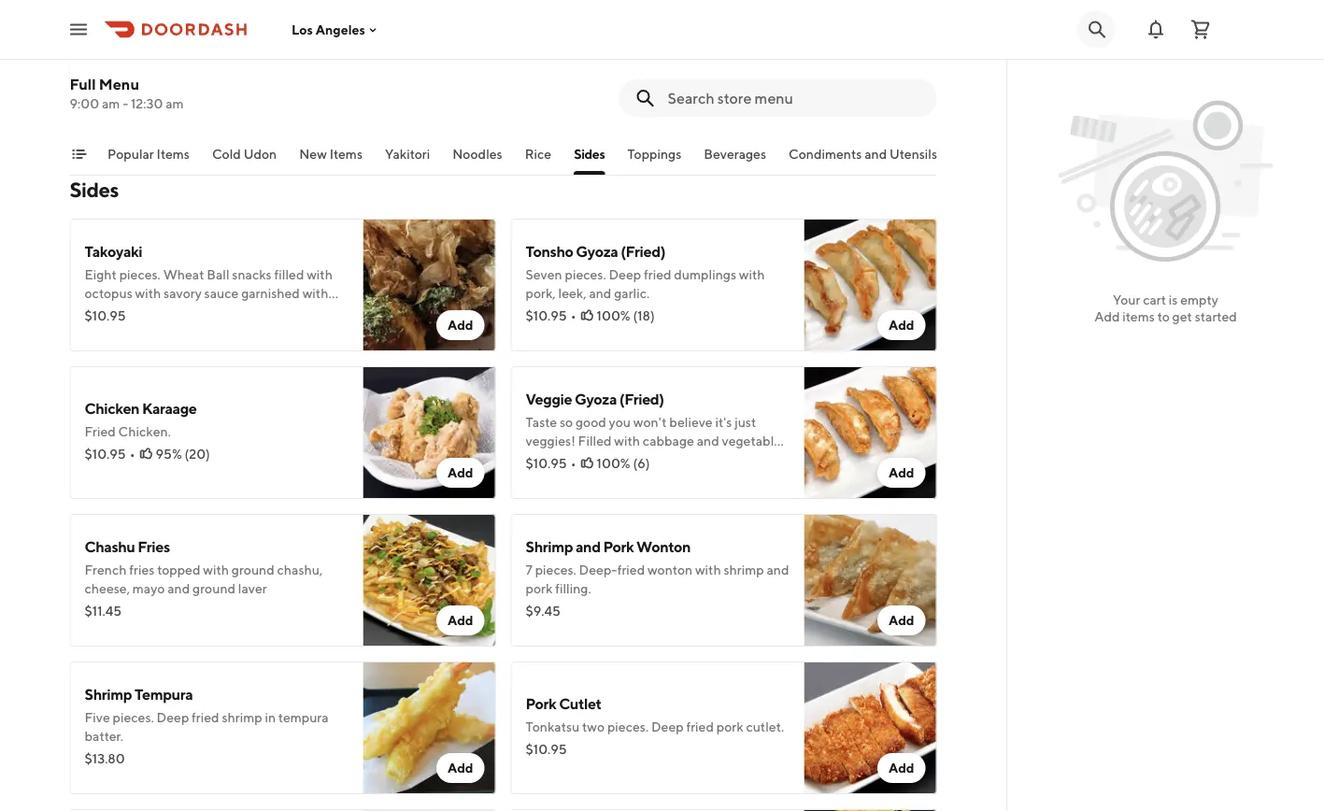 Task type: describe. For each thing, give the bounding box(es) containing it.
deep-
[[579, 562, 618, 578]]

popular
[[107, 146, 154, 162]]

chicken.
[[118, 424, 171, 439]]

$10.95 inside "pork cutlet tonkatsu two pieces. deep fried pork cutlet. $10.95"
[[526, 742, 567, 757]]

fries
[[138, 538, 170, 556]]

mayo
[[133, 581, 165, 596]]

filled
[[274, 267, 304, 282]]

0 vertical spatial ground
[[232, 562, 275, 578]]

cold udon
[[212, 146, 276, 162]]

edamame image
[[363, 810, 496, 811]]

fried inside shrimp tempura five pieces. deep fried shrimp in tempura batter. $13.80
[[192, 710, 219, 725]]

chicken
[[85, 400, 139, 417]]

$10.95 • for tonsho
[[526, 308, 576, 323]]

veggie gyoza (fried)
[[526, 390, 664, 408]]

chashu,
[[277, 562, 323, 578]]

five
[[85, 710, 110, 725]]

popular items
[[107, 146, 189, 162]]

notification bell image
[[1145, 18, 1168, 41]]

fried inside "pork cutlet tonkatsu two pieces. deep fried pork cutlet. $10.95"
[[687, 719, 714, 735]]

shavings
[[126, 304, 177, 320]]

wheat
[[163, 267, 204, 282]]

items
[[1123, 309, 1155, 324]]

pork inside "pork cutlet tonkatsu two pieces. deep fried pork cutlet. $10.95"
[[717, 719, 744, 735]]

tonsho gyoza (fried) image
[[804, 219, 937, 352]]

0 vertical spatial sides
[[574, 146, 605, 162]]

7
[[526, 562, 533, 578]]

savory
[[164, 286, 202, 301]]

add for two
[[889, 761, 915, 776]]

yakitori
[[385, 146, 430, 162]]

1 vertical spatial sides
[[70, 178, 119, 202]]

show menu categories image
[[72, 147, 86, 162]]

items for popular items
[[156, 146, 189, 162]]

shrimp for shrimp tempura
[[85, 686, 132, 703]]

1 vertical spatial ground
[[193, 581, 236, 596]]

fried inside tonsho gyoza (fried) seven pieces. deep fried dumplings with pork, leek, and garlic.
[[644, 267, 672, 282]]

to
[[1158, 309, 1170, 324]]

cold
[[212, 146, 241, 162]]

empty
[[1181, 292, 1219, 308]]

add for wonton
[[889, 613, 915, 628]]

shrimp and pork wonton image
[[804, 514, 937, 647]]

95% (20)
[[156, 446, 210, 462]]

los
[[292, 22, 313, 37]]

with inside tempura rice four shrimp tempuras with tempura sauce over rice. $16.70
[[216, 39, 242, 54]]

shrimp inside tempura rice four shrimp tempuras with tempura sauce over rice. $16.70
[[115, 39, 155, 54]]

add button for veggie gyoza (fried)
[[878, 458, 926, 488]]

full
[[70, 75, 96, 93]]

tempura inside shrimp tempura five pieces. deep fried shrimp in tempura batter. $13.80
[[135, 686, 193, 703]]

and up deep-
[[576, 538, 601, 556]]

add button for takoyaki
[[437, 310, 485, 340]]

rice button
[[525, 145, 551, 175]]

(18)
[[633, 308, 655, 323]]

tonkatsu
[[526, 719, 580, 735]]

shrimp for shrimp and pork wonton
[[526, 538, 573, 556]]

and inside chashu fries french fries topped with ground chashu, cheese, mayo and ground laver $11.45
[[168, 581, 190, 596]]

tempuras
[[158, 39, 214, 54]]

with inside the shrimp and pork wonton 7 pieces. deep-fried wonton with shrimp and pork filling. $9.45
[[695, 562, 721, 578]]

ball
[[207, 267, 230, 282]]

udon
[[243, 146, 276, 162]]

cheese,
[[85, 581, 130, 596]]

add for chicken.
[[448, 465, 474, 481]]

menu
[[99, 75, 139, 93]]

(20)
[[185, 446, 210, 462]]

green
[[205, 304, 239, 320]]

seven
[[526, 267, 563, 282]]

$10.95 • for chicken
[[85, 446, 135, 462]]

(fried) for veggie
[[620, 390, 664, 408]]

bonito
[[85, 304, 123, 320]]

and left "shrimp and pork wonton" image
[[767, 562, 789, 578]]

$10.95 • down veggie
[[526, 456, 576, 471]]

takoyaki
[[85, 243, 142, 260]]

with down filled
[[303, 286, 329, 301]]

condiments and utensils
[[789, 146, 937, 162]]

snacks
[[232, 267, 272, 282]]

tempura inside shrimp tempura five pieces. deep fried shrimp in tempura batter. $13.80
[[278, 710, 329, 725]]

pork,
[[526, 286, 556, 301]]

-
[[123, 96, 128, 111]]

los angeles
[[292, 22, 365, 37]]

full menu 9:00 am - 12:30 am
[[70, 75, 184, 111]]

add button for chashu fries
[[437, 606, 485, 636]]

eight
[[85, 267, 117, 282]]

1 vertical spatial rice
[[525, 146, 551, 162]]

$10.95 for veggie gyoza (fried)
[[526, 456, 567, 471]]

laver
[[238, 581, 267, 596]]

shrimp and pork wonton 7 pieces. deep-fried wonton with shrimp and pork filling. $9.45
[[526, 538, 789, 619]]

shrimp inside the shrimp and pork wonton 7 pieces. deep-fried wonton with shrimp and pork filling. $9.45
[[724, 562, 764, 578]]

is
[[1169, 292, 1178, 308]]

two
[[582, 719, 605, 735]]

• for tonsho
[[571, 308, 576, 323]]

filling.
[[555, 581, 591, 596]]

$9.45
[[526, 603, 561, 619]]

$10.95 for chicken karaage
[[85, 446, 126, 462]]

rice.
[[113, 57, 138, 73]]

with inside tonsho gyoza (fried) seven pieces. deep fried dumplings with pork, leek, and garlic.
[[739, 267, 765, 282]]

octopus
[[85, 286, 133, 301]]

items for new items
[[329, 146, 362, 162]]

noodles button
[[452, 145, 502, 175]]

fries
[[129, 562, 155, 578]]

100% for tonsho gyoza (fried)
[[597, 308, 631, 323]]

shrimp inside shrimp tempura five pieces. deep fried shrimp in tempura batter. $13.80
[[222, 710, 262, 725]]

karaage
[[142, 400, 197, 417]]



Task type: locate. For each thing, give the bounding box(es) containing it.
beverages
[[704, 146, 766, 162]]

(fried) inside tonsho gyoza (fried) seven pieces. deep fried dumplings with pork, leek, and garlic.
[[621, 243, 666, 260]]

fried
[[644, 267, 672, 282], [618, 562, 645, 578], [192, 710, 219, 725], [687, 719, 714, 735]]

1 vertical spatial tempura
[[135, 686, 193, 703]]

and inside tonsho gyoza (fried) seven pieces. deep fried dumplings with pork, leek, and garlic.
[[589, 286, 612, 301]]

pieces. up filling.
[[535, 562, 577, 578]]

add button for pork cutlet
[[878, 754, 926, 783]]

$16.70
[[85, 80, 124, 95]]

sides down show menu categories image
[[70, 178, 119, 202]]

tempura right in
[[278, 710, 329, 725]]

100% (18)
[[597, 308, 655, 323]]

tempura inside tempura rice four shrimp tempuras with tempura sauce over rice. $16.70
[[85, 14, 143, 32]]

pork inside "pork cutlet tonkatsu two pieces. deep fried pork cutlet. $10.95"
[[526, 695, 557, 713]]

los angeles button
[[292, 22, 380, 37]]

pork
[[603, 538, 634, 556], [526, 695, 557, 713]]

items right new
[[329, 146, 362, 162]]

0 horizontal spatial sauce
[[204, 286, 239, 301]]

• down chicken.
[[130, 446, 135, 462]]

sides right rice button
[[574, 146, 605, 162]]

$10.95 •
[[526, 308, 576, 323], [85, 446, 135, 462], [526, 456, 576, 471]]

tonsho
[[526, 243, 574, 260]]

add for pieces.
[[448, 761, 474, 776]]

add button for shrimp and pork wonton
[[878, 606, 926, 636]]

•
[[571, 308, 576, 323], [130, 446, 135, 462], [571, 456, 576, 471]]

pork up deep-
[[603, 538, 634, 556]]

new items
[[299, 146, 362, 162]]

topped
[[157, 562, 201, 578]]

$10.95
[[85, 308, 126, 323], [526, 308, 567, 323], [85, 446, 126, 462], [526, 456, 567, 471], [526, 742, 567, 757]]

takoyaki image
[[363, 219, 496, 352]]

100% down garlic.
[[597, 308, 631, 323]]

chashu fries french fries topped with ground chashu, cheese, mayo and ground laver $11.45
[[85, 538, 323, 619]]

pork
[[526, 581, 553, 596], [717, 719, 744, 735]]

pieces. right two
[[608, 719, 649, 735]]

takoyaki eight pieces. wheat ball snacks filled with octopus with savory sauce garnished with bonito shavings and green laver.
[[85, 243, 333, 320]]

sauce up green
[[204, 286, 239, 301]]

2 items from the left
[[329, 146, 362, 162]]

deep for (fried)
[[609, 267, 642, 282]]

gyoza inside tonsho gyoza (fried) seven pieces. deep fried dumplings with pork, leek, and garlic.
[[576, 243, 618, 260]]

new items button
[[299, 145, 362, 175]]

0 vertical spatial shrimp
[[526, 538, 573, 556]]

add button
[[437, 310, 485, 340], [878, 310, 926, 340], [437, 458, 485, 488], [878, 458, 926, 488], [437, 606, 485, 636], [878, 606, 926, 636], [437, 754, 485, 783], [878, 754, 926, 783]]

gyoza right tonsho
[[576, 243, 618, 260]]

0 vertical spatial rice
[[146, 14, 175, 32]]

• for chicken
[[130, 446, 135, 462]]

tempura down los
[[245, 39, 295, 54]]

0 vertical spatial (fried)
[[621, 243, 666, 260]]

with right tempuras
[[216, 39, 242, 54]]

shrimp up 7
[[526, 538, 573, 556]]

chashu
[[85, 538, 135, 556]]

add inside your cart is empty add items to get started
[[1095, 309, 1120, 324]]

chashu fries image
[[363, 514, 496, 647]]

fried inside the shrimp and pork wonton 7 pieces. deep-fried wonton with shrimp and pork filling. $9.45
[[618, 562, 645, 578]]

pork inside the shrimp and pork wonton 7 pieces. deep-fried wonton with shrimp and pork filling. $9.45
[[603, 538, 634, 556]]

0 vertical spatial tempura
[[85, 14, 143, 32]]

shrimp tempura image
[[363, 662, 496, 795]]

utensils
[[889, 146, 937, 162]]

chicken karaage image
[[363, 366, 496, 499]]

pieces. inside the takoyaki eight pieces. wheat ball snacks filled with octopus with savory sauce garnished with bonito shavings and green laver.
[[119, 267, 161, 282]]

pork cutlet tonkatsu two pieces. deep fried pork cutlet. $10.95
[[526, 695, 785, 757]]

deep for tonkatsu
[[652, 719, 684, 735]]

am left -
[[102, 96, 120, 111]]

your
[[1113, 292, 1141, 308]]

with up the "shavings"
[[135, 286, 161, 301]]

with right topped
[[203, 562, 229, 578]]

with right dumplings
[[739, 267, 765, 282]]

yakitori button
[[385, 145, 430, 175]]

shrimp up rice.
[[115, 39, 155, 54]]

beverages button
[[704, 145, 766, 175]]

leek,
[[559, 286, 587, 301]]

$10.95 down fried
[[85, 446, 126, 462]]

add button for shrimp tempura
[[437, 754, 485, 783]]

pieces. up batter.
[[113, 710, 154, 725]]

deep right five
[[157, 710, 189, 725]]

0 vertical spatial 100%
[[597, 308, 631, 323]]

new
[[299, 146, 327, 162]]

shake fries image
[[804, 810, 937, 811]]

1 horizontal spatial pork
[[603, 538, 634, 556]]

with right filled
[[307, 267, 333, 282]]

$10.95 down octopus
[[85, 308, 126, 323]]

and down savory
[[180, 304, 202, 320]]

deep inside tonsho gyoza (fried) seven pieces. deep fried dumplings with pork, leek, and garlic.
[[609, 267, 642, 282]]

1 horizontal spatial shrimp
[[526, 538, 573, 556]]

pork down 7
[[526, 581, 553, 596]]

1 vertical spatial gyoza
[[575, 390, 617, 408]]

with inside chashu fries french fries topped with ground chashu, cheese, mayo and ground laver $11.45
[[203, 562, 229, 578]]

popular items button
[[107, 145, 189, 175]]

tempura
[[245, 39, 295, 54], [278, 710, 329, 725]]

get
[[1173, 309, 1193, 324]]

sauce inside tempura rice four shrimp tempuras with tempura sauce over rice. $16.70
[[298, 39, 332, 54]]

95%
[[156, 446, 182, 462]]

garnished
[[241, 286, 300, 301]]

$10.95 • down pork, on the top of the page
[[526, 308, 576, 323]]

0 horizontal spatial pork
[[526, 581, 553, 596]]

Item Search search field
[[668, 88, 922, 108]]

pieces. up leek,
[[565, 267, 606, 282]]

and left the utensils
[[864, 146, 887, 162]]

2 vertical spatial shrimp
[[222, 710, 262, 725]]

french
[[85, 562, 127, 578]]

deep up garlic.
[[609, 267, 642, 282]]

gyoza for veggie
[[575, 390, 617, 408]]

deep inside "pork cutlet tonkatsu two pieces. deep fried pork cutlet. $10.95"
[[652, 719, 684, 735]]

shrimp right wonton
[[724, 562, 764, 578]]

wonton
[[648, 562, 693, 578]]

fried left in
[[192, 710, 219, 725]]

condiments and utensils button
[[789, 145, 937, 175]]

1 horizontal spatial am
[[166, 96, 184, 111]]

sauce down los
[[298, 39, 332, 54]]

noodles
[[452, 146, 502, 162]]

1 horizontal spatial shrimp
[[222, 710, 262, 725]]

ground up the laver
[[232, 562, 275, 578]]

add for seven
[[889, 317, 915, 333]]

$10.95 • down fried
[[85, 446, 135, 462]]

dumplings
[[674, 267, 737, 282]]

gyoza right veggie
[[575, 390, 617, 408]]

your cart is empty add items to get started
[[1095, 292, 1238, 324]]

2 horizontal spatial shrimp
[[724, 562, 764, 578]]

tempura
[[85, 14, 143, 32], [135, 686, 193, 703]]

$10.95 down veggie
[[526, 456, 567, 471]]

and down topped
[[168, 581, 190, 596]]

and right leek,
[[589, 286, 612, 301]]

four
[[85, 39, 112, 54]]

0 horizontal spatial am
[[102, 96, 120, 111]]

cutlet
[[559, 695, 602, 713]]

1 items from the left
[[156, 146, 189, 162]]

cutlet.
[[746, 719, 785, 735]]

pieces. inside "pork cutlet tonkatsu two pieces. deep fried pork cutlet. $10.95"
[[608, 719, 649, 735]]

and inside the takoyaki eight pieces. wheat ball snacks filled with octopus with savory sauce garnished with bonito shavings and green laver.
[[180, 304, 202, 320]]

shrimp left in
[[222, 710, 262, 725]]

wonton
[[637, 538, 691, 556]]

1 vertical spatial tempura
[[278, 710, 329, 725]]

1 vertical spatial 100%
[[597, 456, 631, 471]]

deep inside shrimp tempura five pieces. deep fried shrimp in tempura batter. $13.80
[[157, 710, 189, 725]]

pieces. inside the shrimp and pork wonton 7 pieces. deep-fried wonton with shrimp and pork filling. $9.45
[[535, 562, 577, 578]]

1 horizontal spatial pork
[[717, 719, 744, 735]]

0 vertical spatial tempura
[[245, 39, 295, 54]]

tempura inside tempura rice four shrimp tempuras with tempura sauce over rice. $16.70
[[245, 39, 295, 54]]

batter.
[[85, 729, 123, 744]]

9:00
[[70, 96, 99, 111]]

2 100% from the top
[[597, 456, 631, 471]]

with
[[216, 39, 242, 54], [307, 267, 333, 282], [739, 267, 765, 282], [135, 286, 161, 301], [303, 286, 329, 301], [203, 562, 229, 578], [695, 562, 721, 578]]

add button for tonsho gyoza (fried)
[[878, 310, 926, 340]]

and inside button
[[864, 146, 887, 162]]

rice up tempuras
[[146, 14, 175, 32]]

shrimp inside shrimp tempura five pieces. deep fried shrimp in tempura batter. $13.80
[[85, 686, 132, 703]]

items
[[156, 146, 189, 162], [329, 146, 362, 162]]

tonsho gyoza (fried) seven pieces. deep fried dumplings with pork, leek, and garlic.
[[526, 243, 765, 301]]

• down leek,
[[571, 308, 576, 323]]

0 items, open order cart image
[[1190, 18, 1213, 41]]

$10.95 for tonsho gyoza (fried)
[[526, 308, 567, 323]]

100% left "(6)"
[[597, 456, 631, 471]]

add for wheat
[[448, 317, 474, 333]]

0 horizontal spatial sides
[[70, 178, 119, 202]]

0 vertical spatial shrimp
[[115, 39, 155, 54]]

shrimp tempura five pieces. deep fried shrimp in tempura batter. $13.80
[[85, 686, 329, 767]]

1 horizontal spatial items
[[329, 146, 362, 162]]

12:30
[[131, 96, 163, 111]]

in
[[265, 710, 276, 725]]

fried left the cutlet. at right bottom
[[687, 719, 714, 735]]

fried
[[85, 424, 116, 439]]

(6)
[[633, 456, 650, 471]]

(fried) up "(6)"
[[620, 390, 664, 408]]

pieces. inside tonsho gyoza (fried) seven pieces. deep fried dumplings with pork, leek, and garlic.
[[565, 267, 606, 282]]

shrimp up five
[[85, 686, 132, 703]]

rice inside tempura rice four shrimp tempuras with tempura sauce over rice. $16.70
[[146, 14, 175, 32]]

over
[[85, 57, 111, 73]]

1 am from the left
[[102, 96, 120, 111]]

0 vertical spatial pork
[[526, 581, 553, 596]]

items right the popular
[[156, 146, 189, 162]]

$10.95 down pork, on the top of the page
[[526, 308, 567, 323]]

sauce inside the takoyaki eight pieces. wheat ball snacks filled with octopus with savory sauce garnished with bonito shavings and green laver.
[[204, 286, 239, 301]]

toppings button
[[627, 145, 681, 175]]

1 horizontal spatial sides
[[574, 146, 605, 162]]

0 horizontal spatial shrimp
[[85, 686, 132, 703]]

add button for chicken karaage
[[437, 458, 485, 488]]

with right wonton
[[695, 562, 721, 578]]

gyoza for tonsho
[[576, 243, 618, 260]]

1 horizontal spatial sauce
[[298, 39, 332, 54]]

100% (6)
[[597, 456, 650, 471]]

0 vertical spatial pork
[[603, 538, 634, 556]]

rice right the noodles
[[525, 146, 551, 162]]

(fried) for tonsho
[[621, 243, 666, 260]]

1 vertical spatial shrimp
[[85, 686, 132, 703]]

pork cutlet image
[[804, 662, 937, 795]]

• left 100% (6)
[[571, 456, 576, 471]]

1 vertical spatial pork
[[717, 719, 744, 735]]

fried left wonton
[[618, 562, 645, 578]]

ground left the laver
[[193, 581, 236, 596]]

condiments
[[789, 146, 862, 162]]

0 horizontal spatial shrimp
[[115, 39, 155, 54]]

2 am from the left
[[166, 96, 184, 111]]

100% for veggie gyoza (fried)
[[597, 456, 631, 471]]

items inside "button"
[[156, 146, 189, 162]]

pieces.
[[119, 267, 161, 282], [565, 267, 606, 282], [535, 562, 577, 578], [113, 710, 154, 725], [608, 719, 649, 735]]

pieces. down the takoyaki
[[119, 267, 161, 282]]

shrimp
[[115, 39, 155, 54], [724, 562, 764, 578], [222, 710, 262, 725]]

0 vertical spatial gyoza
[[576, 243, 618, 260]]

cold udon button
[[212, 145, 276, 175]]

open menu image
[[67, 18, 90, 41]]

tempura rice four shrimp tempuras with tempura sauce over rice. $16.70
[[85, 14, 332, 95]]

shrimp
[[526, 538, 573, 556], [85, 686, 132, 703]]

garlic.
[[614, 286, 650, 301]]

0 vertical spatial sauce
[[298, 39, 332, 54]]

1 horizontal spatial rice
[[525, 146, 551, 162]]

1 vertical spatial (fried)
[[620, 390, 664, 408]]

2 horizontal spatial deep
[[652, 719, 684, 735]]

0 horizontal spatial rice
[[146, 14, 175, 32]]

0 horizontal spatial pork
[[526, 695, 557, 713]]

tempura rice image
[[363, 0, 496, 123]]

add for fries
[[448, 613, 474, 628]]

1 horizontal spatial deep
[[609, 267, 642, 282]]

0 horizontal spatial items
[[156, 146, 189, 162]]

pork left the cutlet. at right bottom
[[717, 719, 744, 735]]

pieces. inside shrimp tempura five pieces. deep fried shrimp in tempura batter. $13.80
[[113, 710, 154, 725]]

1 100% from the top
[[597, 308, 631, 323]]

pork inside the shrimp and pork wonton 7 pieces. deep-fried wonton with shrimp and pork filling. $9.45
[[526, 581, 553, 596]]

items inside button
[[329, 146, 362, 162]]

1 vertical spatial shrimp
[[724, 562, 764, 578]]

shrimp inside the shrimp and pork wonton 7 pieces. deep-fried wonton with shrimp and pork filling. $9.45
[[526, 538, 573, 556]]

1 vertical spatial pork
[[526, 695, 557, 713]]

started
[[1195, 309, 1238, 324]]

am right the 12:30
[[166, 96, 184, 111]]

cart
[[1143, 292, 1167, 308]]

veggie gyoza (fried) image
[[804, 366, 937, 499]]

deep right two
[[652, 719, 684, 735]]

laver.
[[242, 304, 273, 320]]

toppings
[[627, 146, 681, 162]]

0 horizontal spatial deep
[[157, 710, 189, 725]]

and
[[864, 146, 887, 162], [589, 286, 612, 301], [180, 304, 202, 320], [576, 538, 601, 556], [767, 562, 789, 578], [168, 581, 190, 596]]

1 vertical spatial sauce
[[204, 286, 239, 301]]

$10.95 down tonkatsu
[[526, 742, 567, 757]]

100%
[[597, 308, 631, 323], [597, 456, 631, 471]]

fried up garlic.
[[644, 267, 672, 282]]

pork up tonkatsu
[[526, 695, 557, 713]]

(fried) up garlic.
[[621, 243, 666, 260]]



Task type: vqa. For each thing, say whether or not it's contained in the screenshot.
Utensils
yes



